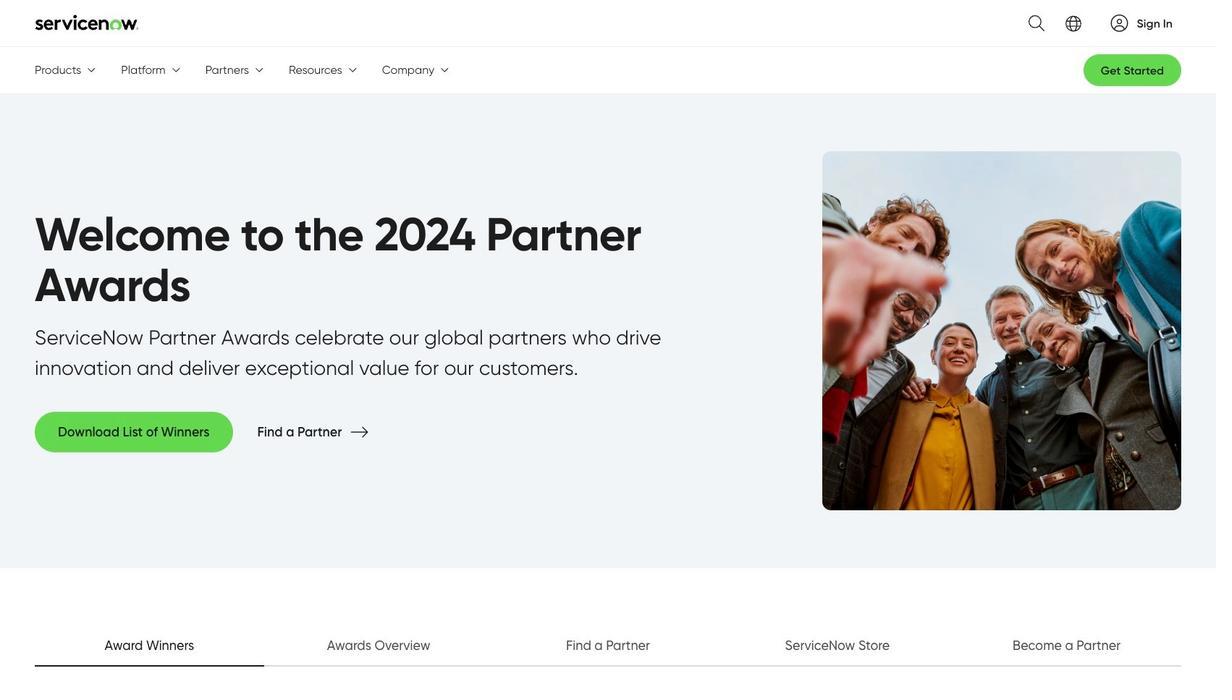 Task type: vqa. For each thing, say whether or not it's contained in the screenshot.
the for in the Instead of storing, retrieving, and manipulating data for analysis, app developers will need to work with statistics and predictive models.
no



Task type: locate. For each thing, give the bounding box(es) containing it.
arc image
[[1111, 14, 1129, 32]]

search image
[[1020, 7, 1045, 40]]

servicenow image
[[35, 14, 139, 30]]



